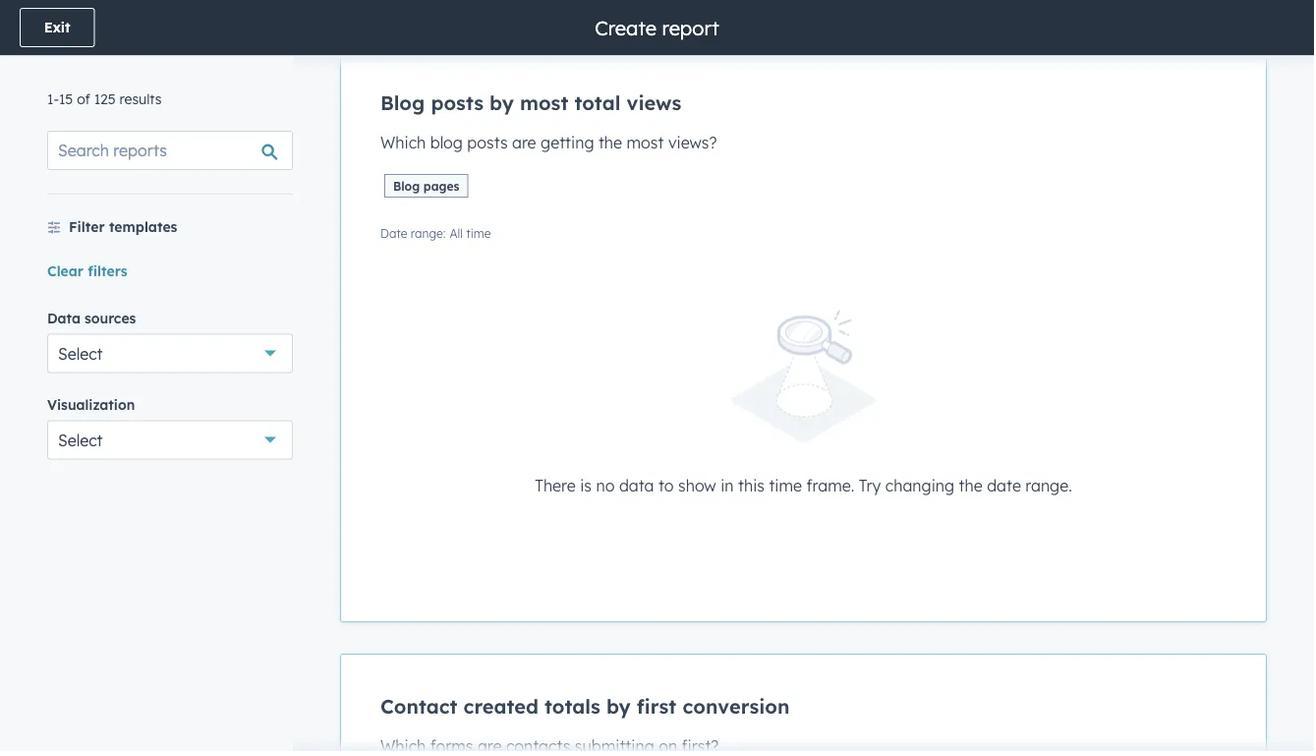 Task type: vqa. For each thing, say whether or not it's contained in the screenshot.
PROGRESS BAR in the left bottom of the page
no



Task type: describe. For each thing, give the bounding box(es) containing it.
blog posts by most total views
[[380, 90, 682, 115]]

filters
[[88, 262, 128, 279]]

conversion
[[683, 694, 790, 719]]

exit
[[44, 19, 70, 36]]

there is no data to show in this time frame. try changing the date range.
[[535, 475, 1072, 495]]

sources
[[85, 309, 136, 326]]

are
[[512, 133, 536, 152]]

which
[[380, 133, 426, 152]]

data sources
[[47, 309, 136, 326]]

0 vertical spatial posts
[[431, 90, 484, 115]]

select for data sources
[[58, 344, 103, 363]]

page section element
[[0, 0, 1315, 55]]

filter
[[69, 218, 105, 235]]

date
[[987, 475, 1021, 495]]

data
[[619, 475, 654, 495]]

blog for blog pages
[[393, 178, 420, 193]]

Search search field
[[47, 131, 293, 170]]

0 horizontal spatial the
[[599, 133, 622, 152]]

clear
[[47, 262, 84, 279]]

date
[[380, 226, 408, 240]]

1-
[[47, 90, 59, 108]]

blog pages
[[393, 178, 459, 193]]

changing
[[886, 475, 955, 495]]

total
[[575, 90, 621, 115]]

clear filters
[[47, 262, 128, 279]]

try
[[859, 475, 881, 495]]

all
[[450, 226, 463, 240]]

is
[[580, 475, 592, 495]]

range:
[[411, 226, 446, 240]]

visualization
[[47, 396, 135, 413]]

results
[[120, 90, 162, 108]]

there
[[535, 475, 576, 495]]

select for visualization
[[58, 430, 103, 450]]

1 horizontal spatial the
[[959, 475, 983, 495]]

this
[[738, 475, 765, 495]]

in
[[721, 475, 734, 495]]

15
[[59, 90, 73, 108]]

blog
[[430, 133, 463, 152]]

exit link
[[20, 8, 95, 47]]

contact created totals by first conversion
[[380, 694, 790, 719]]



Task type: locate. For each thing, give the bounding box(es) containing it.
1-15 of 125 results
[[47, 90, 162, 108]]

time right all
[[466, 226, 491, 240]]

posts left are
[[467, 133, 508, 152]]

most up which blog posts are getting the most views?
[[520, 90, 569, 115]]

views?
[[668, 133, 717, 152]]

1 vertical spatial most
[[627, 133, 664, 152]]

1 vertical spatial select button
[[47, 420, 293, 460]]

filter templates
[[69, 218, 177, 235]]

by left first
[[607, 694, 631, 719]]

created
[[464, 694, 539, 719]]

1 vertical spatial the
[[959, 475, 983, 495]]

of
[[77, 90, 90, 108]]

create report
[[595, 15, 719, 40]]

0 vertical spatial select
[[58, 344, 103, 363]]

1 select from the top
[[58, 344, 103, 363]]

125
[[94, 90, 116, 108]]

time right this
[[769, 475, 802, 495]]

time
[[466, 226, 491, 240], [769, 475, 802, 495]]

posts up blog
[[431, 90, 484, 115]]

clear filters button
[[47, 259, 128, 283]]

getting
[[541, 133, 594, 152]]

Contact created totals by first conversion checkbox
[[340, 654, 1267, 751]]

0 vertical spatial blog
[[380, 90, 425, 115]]

select down visualization
[[58, 430, 103, 450]]

select down data sources
[[58, 344, 103, 363]]

0 vertical spatial select button
[[47, 334, 293, 373]]

blog for blog posts by most total views
[[380, 90, 425, 115]]

none checkbox containing blog posts by most total views
[[340, 50, 1267, 622]]

2 select button from the top
[[47, 420, 293, 460]]

views
[[627, 90, 682, 115]]

show
[[678, 475, 716, 495]]

1 vertical spatial blog
[[393, 178, 420, 193]]

by
[[490, 90, 514, 115], [607, 694, 631, 719]]

the down total
[[599, 133, 622, 152]]

no
[[596, 475, 615, 495]]

by up are
[[490, 90, 514, 115]]

0 vertical spatial the
[[599, 133, 622, 152]]

0 horizontal spatial by
[[490, 90, 514, 115]]

the
[[599, 133, 622, 152], [959, 475, 983, 495]]

blog
[[380, 90, 425, 115], [393, 178, 420, 193]]

most down the views
[[627, 133, 664, 152]]

1 horizontal spatial by
[[607, 694, 631, 719]]

date range: all time
[[380, 226, 491, 240]]

which blog posts are getting the most views?
[[380, 133, 717, 152]]

select button down visualization
[[47, 420, 293, 460]]

1 horizontal spatial time
[[769, 475, 802, 495]]

0 vertical spatial time
[[466, 226, 491, 240]]

first
[[637, 694, 677, 719]]

select button down the sources
[[47, 334, 293, 373]]

templates
[[109, 218, 177, 235]]

the left 'date'
[[959, 475, 983, 495]]

pages
[[424, 178, 459, 193]]

None checkbox
[[340, 50, 1267, 622]]

frame.
[[807, 475, 855, 495]]

select button for visualization
[[47, 420, 293, 460]]

most
[[520, 90, 569, 115], [627, 133, 664, 152]]

report
[[662, 15, 719, 40]]

1 vertical spatial select
[[58, 430, 103, 450]]

blog left pages
[[393, 178, 420, 193]]

1 horizontal spatial most
[[627, 133, 664, 152]]

select
[[58, 344, 103, 363], [58, 430, 103, 450]]

data
[[47, 309, 81, 326]]

0 horizontal spatial time
[[466, 226, 491, 240]]

contact
[[380, 694, 458, 719]]

select button
[[47, 334, 293, 373], [47, 420, 293, 460]]

range.
[[1026, 475, 1072, 495]]

totals
[[545, 694, 601, 719]]

2 select from the top
[[58, 430, 103, 450]]

0 horizontal spatial most
[[520, 90, 569, 115]]

by inside option
[[607, 694, 631, 719]]

posts
[[431, 90, 484, 115], [467, 133, 508, 152]]

1 vertical spatial by
[[607, 694, 631, 719]]

1 vertical spatial time
[[769, 475, 802, 495]]

0 vertical spatial most
[[520, 90, 569, 115]]

create
[[595, 15, 657, 40]]

1 vertical spatial posts
[[467, 133, 508, 152]]

blog up which
[[380, 90, 425, 115]]

select button for data sources
[[47, 334, 293, 373]]

1 select button from the top
[[47, 334, 293, 373]]

0 vertical spatial by
[[490, 90, 514, 115]]

to
[[659, 475, 674, 495]]



